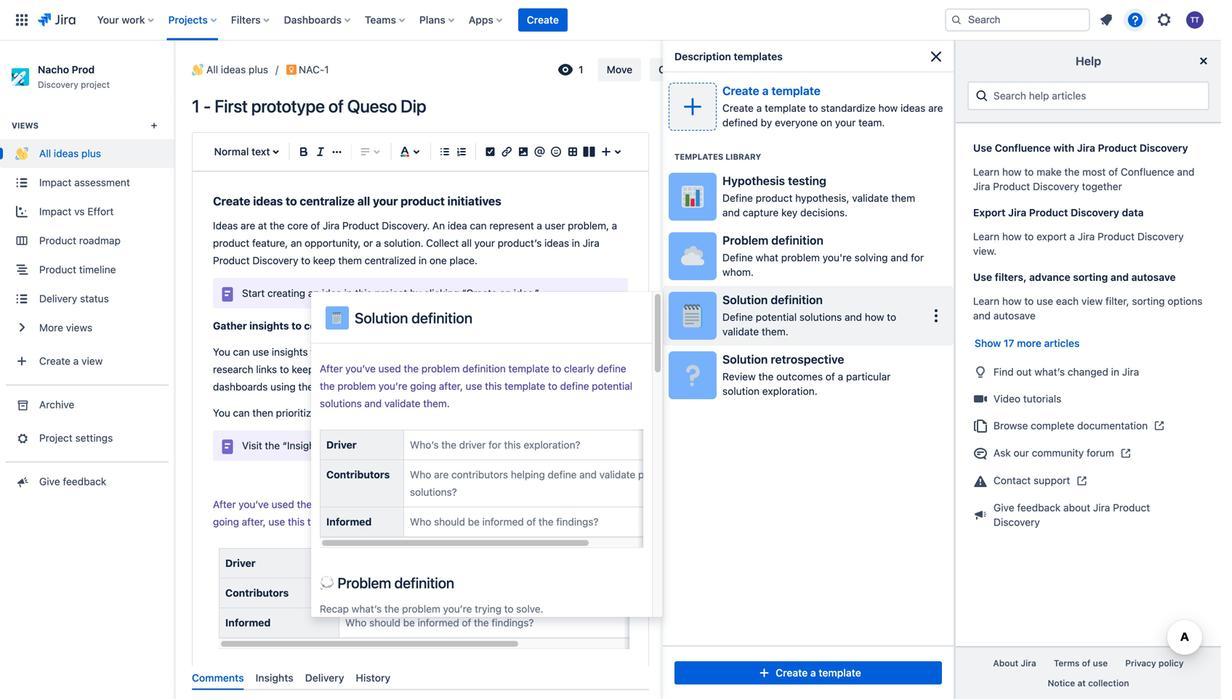 Task type: describe. For each thing, give the bounding box(es) containing it.
learn this tool
[[788, 217, 849, 227]]

potential inside solution definition define potential solutions and how to validate them.
[[756, 312, 797, 324]]

ideas inside create a template create a template to standardize how ideas are defined by everyone on your team.
[[901, 102, 926, 114]]

solve.
[[516, 604, 543, 616]]

can inside ideas are at the core of jira product discovery. an idea can represent a user problem, a product feature, an opportunity, or a solution. collect all your product's ideas in jira product discovery to keep them centralized in one place.
[[470, 220, 487, 232]]

of inside ideas are at the core of jira product discovery. an idea can represent a user problem, a product feature, an opportunity, or a solution. collect all your product's ideas in jira product discovery to keep them centralized in one place.
[[311, 220, 320, 232]]

give feedback about jira product discovery link
[[967, 495, 1209, 536]]

and inside who are contributors helping define and validate potential solutions?
[[579, 469, 597, 481]]

together
[[1082, 181, 1122, 193]]

settings
[[75, 432, 113, 444]]

in down problem,
[[572, 237, 580, 249]]

them inside the hypothesis testing define product hypothesis, validate them and capture key decisions.
[[891, 192, 915, 204]]

0 horizontal spatial solutions
[[320, 398, 362, 410]]

who down the warning icon
[[410, 516, 431, 528]]

in left one
[[419, 255, 427, 267]]

the inside learn how to make the most of confluence and jira product discovery together
[[1064, 166, 1080, 178]]

product inside learn how to make the most of confluence and jira product discovery together
[[993, 181, 1030, 193]]

1 horizontal spatial archive button
[[760, 58, 814, 81]]

supporting
[[398, 320, 453, 332]]

project inside nacho prod discovery project
[[81, 79, 110, 90]]

project settings image
[[14, 431, 29, 446]]

0 vertical spatial sorting
[[1073, 271, 1108, 283]]

bullet list ⌘⇧8 image
[[436, 143, 454, 161]]

:thought_balloon: image
[[213, 679, 228, 693]]

specific
[[492, 364, 528, 376]]

your down chrome
[[319, 407, 340, 419]]

dashboards
[[213, 381, 268, 393]]

after inside main content area, start typing to enter text. text box
[[213, 499, 236, 511]]

used inside main content area, start typing to enter text. text box
[[271, 499, 294, 511]]

contact support
[[994, 475, 1070, 487]]

product inside ideas are at the core of jira product discovery. an idea can represent a user problem, a product feature, an opportunity, or a solution. collect all your product's ideas in jira product discovery to keep them centralized in one place.
[[213, 237, 249, 249]]

give feedback about jira product discovery
[[994, 502, 1150, 529]]

definition down note icon on the left bottom
[[356, 499, 399, 511]]

2 horizontal spatial user
[[593, 346, 613, 358]]

by inside create a template create a template to standardize how ideas are defined by everyone on your team.
[[761, 117, 772, 129]]

feedback for give feedback about jira product discovery
[[1017, 502, 1061, 514]]

layouts image
[[580, 143, 598, 161]]

define for hypothesis testing
[[722, 192, 753, 204]]

who's the driver for this exploration?
[[410, 439, 580, 451]]

who should be informed of the findings? inside main content area, start typing to enter text. text box
[[345, 617, 534, 629]]

or right slack
[[520, 381, 529, 393]]

1 horizontal spatial findings?
[[556, 516, 598, 528]]

1 vertical spatial them.
[[423, 398, 450, 410]]

template inside create a template button
[[819, 668, 861, 680]]

1 horizontal spatial at
[[1078, 679, 1086, 689]]

0 horizontal spatial user
[[361, 346, 381, 358]]

getting
[[788, 497, 820, 507]]

calculated.
[[715, 147, 760, 157]]

vs
[[74, 206, 85, 218]]

0 vertical spatial going
[[410, 380, 436, 392]]

appswitcher icon image
[[13, 11, 31, 29]]

require
[[800, 135, 828, 145]]

are inside ideas are at the core of jira product discovery. an idea can represent a user problem, a product feature, an opportunity, or a solution. collect all your product's ideas in jira product discovery to keep them centralized in one place.
[[241, 220, 255, 232]]

normal text button
[[207, 139, 285, 165]]

articles
[[1044, 338, 1080, 350]]

feedback for give feedback
[[63, 476, 106, 488]]

:wave: image inside jira product discovery navigation element
[[15, 147, 28, 160]]

you for you can then prioritize your ideas using the collected insights and their impact.
[[213, 407, 230, 419]]

1 horizontal spatial should
[[434, 516, 465, 528]]

show
[[975, 338, 1001, 350]]

:trophy: image
[[788, 260, 799, 271]]

project settings
[[39, 432, 113, 444]]

messages
[[418, 381, 465, 393]]

for inside problem definition define what problem you're solving and for whom.
[[911, 252, 924, 264]]

normal
[[214, 146, 249, 158]]

2 vertical spatial insights
[[461, 407, 497, 419]]

0 vertical spatial driver
[[326, 439, 357, 451]]

a inside learn how to export a jira product discovery view.
[[1070, 231, 1075, 243]]

terms
[[1054, 659, 1080, 669]]

solution definition
[[355, 310, 473, 327]]

problem down exploration?
[[540, 499, 578, 511]]

to left specific
[[480, 364, 489, 376]]

ask our community forum link
[[967, 440, 1209, 468]]

delivery status link
[[0, 285, 174, 314]]

views
[[66, 322, 92, 334]]

data inside some formula fields require extra data to be calculated.
[[854, 135, 872, 145]]

jira inside find out what's changed in jira link
[[1122, 366, 1139, 378]]

panel note image
[[219, 286, 236, 304]]

0 horizontal spatial archive button
[[0, 391, 174, 420]]

terry
[[804, 679, 828, 691]]

fields for pinned fields
[[738, 182, 765, 194]]

banner containing your work
[[0, 0, 1221, 41]]

use for use filters, advance sorting and autosave
[[973, 271, 992, 283]]

numbered list ⌘⇧7 image
[[453, 143, 470, 161]]

are inside create a template create a template to standardize how ideas are defined by everyone on your team.
[[928, 102, 943, 114]]

in right changed in the right of the page
[[1111, 366, 1119, 378]]

show 17 more articles
[[975, 338, 1080, 350]]

0 horizontal spatial idea
[[322, 287, 342, 299]]

17
[[1004, 338, 1014, 350]]

a up centralized
[[376, 237, 381, 249]]

contributors inside main content area, start typing to enter text. text box
[[387, 588, 443, 600]]

creating
[[267, 287, 305, 299]]

you can then prioritize your ideas using the collected insights and their impact.
[[213, 407, 578, 419]]

give for give feedback about jira product discovery
[[994, 502, 1014, 514]]

create for create a template
[[776, 668, 808, 680]]

fields inside some formula fields require extra data to be calculated.
[[775, 135, 797, 145]]

notice at collection link
[[1039, 674, 1138, 694]]

ideas down "create
[[455, 320, 482, 332]]

findings? inside main content area, start typing to enter text. text box
[[492, 617, 534, 629]]

complete
[[1031, 420, 1075, 432]]

helping inside who are contributors helping define and validate potential solutions?
[[511, 469, 545, 481]]

solving
[[855, 252, 888, 264]]

settings image
[[1156, 11, 1173, 29]]

plus inside jira product discovery navigation element
[[81, 148, 101, 160]]

ideas inside jira product discovery navigation element
[[54, 148, 79, 160]]

1 vertical spatial none
[[785, 321, 810, 333]]

find
[[994, 366, 1014, 378]]

top
[[849, 260, 864, 271]]

be inside some formula fields require extra data to be calculated.
[[885, 135, 896, 145]]

learn how to export a jira product discovery view.
[[973, 231, 1184, 257]]

outcomes
[[776, 371, 823, 383]]

feedback image
[[14, 475, 29, 490]]

definition inside problem definition define what problem you're solving and for whom.
[[771, 234, 824, 248]]

Search field
[[945, 8, 1090, 32]]

1 vertical spatial for
[[488, 439, 501, 451]]

:notepad_spiral: image
[[331, 313, 343, 324]]

your inside ideas are at the core of jira product discovery. an idea can represent a user problem, a product feature, an opportunity, or a solution. collect all your product's ideas in jira product discovery to keep them centralized in one place.
[[474, 237, 495, 249]]

represent
[[489, 220, 534, 232]]

history
[[356, 673, 391, 685]]

product roadmap
[[39, 235, 121, 247]]

your inside create a template create a template to standardize how ideas are defined by everyone on your team.
[[835, 117, 856, 129]]

user inside ideas are at the core of jira product discovery. an idea can represent a user problem, a product feature, an opportunity, or a solution. collect all your product's ideas in jira product discovery to keep them centralized in one place.
[[545, 220, 565, 232]]

ideas up first
[[221, 64, 246, 76]]

a up product's on the left of page
[[537, 220, 542, 232]]

create a template
[[776, 668, 861, 680]]

0 vertical spatial you've
[[345, 363, 376, 375]]

terry turtle
[[804, 679, 858, 691]]

teams inside main content area, start typing to enter text. text box
[[532, 381, 562, 393]]

1 vertical spatial from
[[467, 381, 489, 393]]

product inside give feedback about jira product discovery
[[1113, 502, 1150, 514]]

to inside learn how to export a jira product discovery view.
[[1024, 231, 1034, 243]]

review
[[722, 371, 756, 383]]

0 horizontal spatial you're
[[379, 380, 407, 392]]

0 vertical spatial none
[[786, 288, 811, 300]]

discovery inside give feedback about jira product discovery
[[994, 517, 1040, 529]]

1 horizontal spatial :wave: image
[[192, 64, 204, 76]]

success image
[[382, 473, 400, 491]]

0 vertical spatial archive
[[769, 64, 805, 76]]

your work button
[[93, 8, 160, 32]]

💭
[[320, 575, 334, 592]]

dashboards button
[[280, 8, 356, 32]]

some formula fields require extra data to be calculated.
[[715, 135, 896, 157]]

to down interviews
[[552, 363, 561, 375]]

ask
[[994, 448, 1011, 460]]

in up gather insights to collect data points supporting ideas
[[344, 287, 352, 299]]

0 vertical spatial after you've used the problem definition template to clearly define the problem you're going after, use this template to define potential solutions and validate them.
[[320, 363, 635, 410]]

a inside dropdown button
[[73, 355, 79, 367]]

action item image
[[481, 143, 499, 161]]

your
[[97, 14, 119, 26]]

how for export jira product discovery data
[[1002, 231, 1022, 243]]

0 horizontal spatial all ideas plus link
[[0, 139, 174, 168]]

centralized
[[365, 255, 416, 267]]

0 vertical spatial informed
[[326, 516, 372, 528]]

turtle
[[831, 679, 858, 691]]

solutions? inside who are contributors helping define and validate potential solutions?
[[410, 487, 457, 499]]

interviews
[[531, 346, 578, 358]]

who up recap
[[345, 588, 367, 600]]

export
[[973, 207, 1006, 219]]

a inside solution retrospective review the outcomes of a particular solution exploration.
[[838, 371, 843, 383]]

what's inside find out what's changed in jira link
[[1035, 366, 1065, 378]]

more image
[[927, 308, 945, 325]]

delivery for delivery
[[305, 673, 344, 685]]

changed
[[1068, 366, 1108, 378]]

and inside solution definition define potential solutions and how to validate them.
[[845, 312, 862, 324]]

problem for problem definition define what problem you're solving and for whom.
[[722, 234, 769, 248]]

0 vertical spatial who are contributors helping define and validate potential solutions?
[[410, 469, 681, 499]]

2 vertical spatial none
[[785, 392, 810, 404]]

collected
[[416, 407, 458, 419]]

0 vertical spatial from
[[460, 346, 482, 358]]

an inside ideas are at the core of jira product discovery. an idea can represent a user problem, a product feature, an opportunity, or a solution. collect all your product's ideas in jira product discovery to keep them centralized in one place.
[[291, 237, 302, 249]]

helping inside main content area, start typing to enter text. text box
[[446, 588, 480, 600]]

1 horizontal spatial all ideas plus
[[206, 64, 268, 76]]

error image
[[423, 473, 440, 491]]

define inside who are contributors helping define and validate potential solutions?
[[548, 469, 577, 481]]

the inside ideas are at the core of jira product discovery. an idea can represent a user problem, a product feature, an opportunity, or a solution. collect all your product's ideas in jira product discovery to keep them centralized in one place.
[[270, 220, 285, 232]]

to left .
[[548, 380, 557, 392]]

who down recap
[[345, 617, 367, 629]]

0 vertical spatial plus
[[249, 64, 268, 76]]

primary element
[[9, 0, 933, 40]]

filters
[[231, 14, 261, 26]]

1 horizontal spatial informed
[[482, 516, 524, 528]]

definition up "recap what's the problem you're trying to solve."
[[394, 575, 454, 592]]

a right problem,
[[612, 220, 617, 232]]

0 vertical spatial confluence
[[995, 142, 1051, 154]]

visit the "insights" tab to start collecting insights.
[[242, 440, 471, 452]]

with for confluence
[[1053, 142, 1074, 154]]

solution for solution definition
[[355, 310, 408, 327]]

solution for solution retrospective review the outcomes of a particular solution exploration.
[[722, 353, 768, 367]]

1 horizontal spatial 1
[[324, 64, 329, 76]]

browse complete documentation
[[994, 420, 1148, 432]]

who are contributors helping define and validate potential solutions? inside main content area, start typing to enter text. text box
[[345, 588, 664, 600]]

fields for available fields
[[748, 642, 775, 654]]

clone button
[[650, 58, 695, 81]]

rated
[[866, 260, 889, 271]]

give for give feedback
[[39, 476, 60, 488]]

out
[[1016, 366, 1032, 378]]

to right trying on the bottom
[[504, 604, 514, 616]]

templates library group
[[663, 137, 954, 410]]

of inside learn how to make the most of confluence and jira product discovery together
[[1109, 166, 1118, 178]]

0 vertical spatial contributors
[[451, 469, 508, 481]]

how for use confluence with jira product discovery
[[1002, 166, 1022, 178]]

prioritize
[[276, 407, 317, 419]]

merge
[[713, 64, 743, 76]]

definition up slack
[[462, 363, 506, 375]]

archive inside jira product discovery navigation element
[[39, 399, 74, 411]]

1 horizontal spatial after,
[[439, 380, 463, 392]]

panel note image
[[219, 439, 236, 456]]

to inside create a template create a template to standardize how ideas are defined by everyone on your team.
[[809, 102, 818, 114]]

italic ⌘i image
[[312, 143, 329, 161]]

points
[[365, 320, 396, 332]]

status
[[80, 293, 109, 305]]

trying
[[475, 604, 502, 616]]

nacho
[[38, 64, 69, 76]]

or left sales
[[350, 364, 360, 376]]

ideas up feature,
[[253, 194, 283, 208]]

about
[[993, 659, 1018, 669]]

to inside learn how to use each view filter, sorting options and autosave
[[1024, 295, 1034, 307]]

1 horizontal spatial all ideas plus link
[[189, 61, 268, 78]]

tickets
[[317, 364, 348, 376]]

0 vertical spatial after
[[320, 363, 343, 375]]

more
[[39, 322, 63, 334]]

who inside who are contributors helping define and validate potential solutions?
[[410, 469, 431, 481]]

to inside solution definition define potential solutions and how to validate them.
[[887, 312, 896, 324]]

community
[[1032, 448, 1084, 460]]

how inside solution definition define potential solutions and how to validate them.
[[865, 312, 884, 324]]

definition inside solution definition define potential solutions and how to validate them.
[[771, 293, 823, 307]]

them inside ideas are at the core of jira product discovery. an idea can represent a user problem, a product feature, an opportunity, or a solution. collect all your product's ideas in jira product discovery to keep them centralized in one place.
[[338, 255, 362, 267]]

teams button
[[361, 8, 411, 32]]

exploration.
[[762, 386, 817, 398]]

privacy
[[1125, 659, 1156, 669]]

1 horizontal spatial all
[[206, 64, 218, 76]]

them. inside main content area, start typing to enter text. text box
[[541, 516, 568, 528]]

1 horizontal spatial :wave: image
[[192, 64, 204, 76]]

product timeline
[[39, 264, 116, 276]]

driver inside main content area, start typing to enter text. text box
[[225, 558, 256, 570]]

options
[[1168, 295, 1203, 307]]

fields in this view element
[[692, 450, 925, 485]]

formula
[[741, 135, 772, 145]]

impact for impact assessment
[[39, 177, 71, 189]]

jira inside about jira button
[[1021, 659, 1036, 669]]

clicking
[[424, 287, 459, 299]]

to down info icon
[[351, 516, 360, 528]]

capture inside you can use insights to capture user needs: snippets from customer interviews or user research links to keep tickets or sales opportunities, links to specific product analytics dashboards using the chrome extension, or messages from
[[323, 346, 358, 358]]

product right rated at the right top of page
[[891, 260, 925, 271]]

create up defined
[[722, 102, 754, 114]]

to inside ideas are at the core of jira product discovery. an idea can represent a user problem, a product feature, an opportunity, or a solution. collect all your product's ideas in jira product discovery to keep them centralized in one place.
[[301, 255, 310, 267]]

collect
[[304, 320, 338, 332]]

0 horizontal spatial all
[[357, 194, 370, 208]]

or up analytics
[[581, 346, 590, 358]]

ideas
[[213, 220, 238, 232]]

move
[[607, 64, 633, 76]]

create template image
[[681, 95, 704, 119]]

gather insights to collect data points supporting ideas
[[213, 320, 482, 332]]

extension,
[[355, 381, 403, 393]]

2 horizontal spatial an
[[500, 287, 511, 299]]

templates library heading
[[663, 151, 954, 163]]

1 horizontal spatial problem
[[338, 575, 391, 592]]

Main content area, start typing to enter text. text field
[[213, 194, 770, 700]]

slack or teams .
[[492, 381, 565, 393]]

idea inside ideas are at the core of jira product discovery. an idea can represent a user problem, a product feature, an opportunity, or a solution. collect all your product's ideas in jira product discovery to keep them centralized in one place.
[[448, 220, 467, 232]]

impact assessment link
[[0, 168, 174, 197]]

0 vertical spatial who should be informed of the findings?
[[410, 516, 598, 528]]

should inside main content area, start typing to enter text. text box
[[369, 617, 400, 629]]

learn for learn this tool
[[788, 217, 812, 227]]

1 horizontal spatial using
[[370, 407, 395, 419]]

them. inside solution definition define potential solutions and how to validate them.
[[762, 326, 789, 338]]

copy image
[[453, 473, 470, 491]]

what
[[756, 252, 778, 264]]

initiatives
[[447, 194, 501, 208]]

filters button
[[227, 8, 275, 32]]

a left top
[[842, 260, 847, 271]]

to up 'prioritize'
[[280, 364, 289, 376]]

be inside main content area, start typing to enter text. text box
[[403, 617, 415, 629]]

team.
[[859, 117, 885, 129]]

definition left history
[[288, 676, 347, 693]]

all inside jira product discovery navigation element
[[39, 148, 51, 160]]

then
[[252, 407, 273, 419]]



Task type: locate. For each thing, give the bounding box(es) containing it.
:thought_balloon: image
[[213, 679, 228, 693]]

1 vertical spatial problem
[[338, 575, 391, 592]]

1 vertical spatial :wave: image
[[15, 147, 28, 160]]

learn down the filters,
[[973, 295, 1000, 307]]

teams up impact.
[[532, 381, 562, 393]]

to up tickets
[[311, 346, 320, 358]]

:wave: image
[[192, 64, 204, 76], [15, 147, 28, 160]]

ideas down collapse "image"
[[901, 102, 926, 114]]

solutions down copy image
[[438, 516, 480, 528]]

by up solution definition at left top
[[410, 287, 421, 299]]

whom.
[[722, 266, 754, 278]]

0 vertical spatial using
[[270, 381, 296, 393]]

discovery inside nacho prod discovery project
[[38, 79, 78, 90]]

who are contributors helping define and validate potential solutions? down exploration?
[[410, 469, 681, 499]]

after you've used the problem definition template to clearly define the problem you're going after, use this template to define potential solutions and validate them. inside main content area, start typing to enter text. text box
[[213, 499, 612, 528]]

link image
[[498, 143, 515, 161]]

impact up impact vs effort
[[39, 177, 71, 189]]

1 vertical spatial impact
[[39, 206, 71, 218]]

driver
[[326, 439, 357, 451], [225, 558, 256, 570]]

create for create a view
[[39, 355, 70, 367]]

emoji image
[[547, 143, 565, 161]]

discovery inside ideas are at the core of jira product discovery. an idea can represent a user problem, a product feature, an opportunity, or a solution. collect all your product's ideas in jira product discovery to keep them centralized in one place.
[[252, 255, 298, 267]]

1 vertical spatial confluence
[[1121, 166, 1174, 178]]

fields inside pinned fields element
[[738, 182, 765, 194]]

your
[[835, 117, 856, 129], [373, 194, 398, 208], [474, 237, 495, 249], [319, 407, 340, 419]]

0 horizontal spatial for
[[488, 439, 501, 451]]

your profile and settings image
[[1186, 11, 1204, 29]]

1 horizontal spatial informed
[[326, 516, 372, 528]]

1 vertical spatial can
[[233, 346, 250, 358]]

how up team.
[[878, 102, 898, 114]]

using down extension,
[[370, 407, 395, 419]]

more formatting image
[[328, 143, 346, 161]]

0 vertical spatial all
[[357, 194, 370, 208]]

1 you from the top
[[213, 346, 230, 358]]

filter,
[[1106, 295, 1129, 307]]

define down whom.
[[722, 312, 753, 324]]

can down initiatives on the left
[[470, 220, 487, 232]]

define for solution definition
[[722, 312, 753, 324]]

keep inside ideas are at the core of jira product discovery. an idea can represent a user problem, a product feature, an opportunity, or a solution. collect all your product's ideas in jira product discovery to keep them centralized in one place.
[[313, 255, 336, 267]]

define up whom.
[[722, 252, 753, 264]]

to down the filters,
[[1024, 295, 1034, 307]]

0 vertical spatial solutions?
[[410, 487, 457, 499]]

1 vertical spatial autosave
[[993, 310, 1036, 322]]

how down rated at the right top of page
[[865, 312, 884, 324]]

going inside main content area, start typing to enter text. text box
[[213, 516, 239, 528]]

add image, video, or file image
[[514, 143, 532, 161]]

learn inside learn how to export a jira product discovery view.
[[973, 231, 1000, 243]]

you for you can use insights to capture user needs: snippets from customer interviews or user research links to keep tickets or sales opportunities, links to specific product analytics dashboards using the chrome extension, or messages from
[[213, 346, 230, 358]]

the inside solution retrospective review the outcomes of a particular solution exploration.
[[759, 371, 774, 383]]

info image
[[342, 473, 359, 491]]

user up analytics
[[593, 346, 613, 358]]

how for use filters, advance sorting and autosave
[[1002, 295, 1022, 307]]

1 horizontal spatial archive
[[769, 64, 805, 76]]

0 horizontal spatial at
[[258, 220, 267, 232]]

ideas up impact assessment at the top left of the page
[[54, 148, 79, 160]]

how left make
[[1002, 166, 1022, 178]]

define inside problem definition define what problem you're solving and for whom.
[[722, 252, 753, 264]]

archive down templates
[[769, 64, 805, 76]]

on
[[821, 117, 832, 129]]

1 vertical spatial used
[[271, 499, 294, 511]]

defined
[[722, 117, 758, 129]]

1 horizontal spatial feedback
[[1017, 502, 1061, 514]]

potential inside who are contributors helping define and validate potential solutions?
[[638, 469, 679, 481]]

use inside you can use insights to capture user needs: snippets from customer interviews or user research links to keep tickets or sales opportunities, links to specific product analytics dashboards using the chrome extension, or messages from
[[252, 346, 269, 358]]

2 vertical spatial be
[[403, 617, 415, 629]]

1 define from the top
[[722, 192, 753, 204]]

product down ideas
[[213, 237, 249, 249]]

archive button up project settings button
[[0, 391, 174, 420]]

use filters, advance sorting and autosave
[[973, 271, 1176, 283]]

all inside ideas are at the core of jira product discovery. an idea can represent a user problem, a product feature, an opportunity, or a solution. collect all your product's ideas in jira product discovery to keep them centralized in one place.
[[461, 237, 472, 249]]

2 horizontal spatial you're
[[581, 499, 610, 511]]

driver
[[459, 439, 486, 451]]

insights up driver
[[461, 407, 497, 419]]

1 horizontal spatial group
[[663, 73, 954, 646]]

browse complete documentation link
[[967, 413, 1209, 440]]

1 horizontal spatial solutions
[[438, 516, 480, 528]]

notifications image
[[1098, 11, 1115, 29]]

bold ⌘b image
[[295, 143, 313, 161]]

mention image
[[531, 143, 548, 161]]

problem right :thought_balloon: icon
[[231, 676, 284, 693]]

them
[[891, 192, 915, 204], [338, 255, 362, 267]]

how inside learn how to make the most of confluence and jira product discovery together
[[1002, 166, 1022, 178]]

work
[[122, 14, 145, 26]]

1 horizontal spatial be
[[468, 516, 480, 528]]

learn for learn how to use each view filter, sorting options and autosave
[[973, 295, 1000, 307]]

hypothesis
[[722, 174, 785, 188]]

from
[[460, 346, 482, 358], [467, 381, 489, 393]]

0 vertical spatial insights
[[249, 320, 289, 332]]

delivery for delivery status
[[39, 293, 77, 305]]

0 horizontal spatial archive
[[39, 399, 74, 411]]

are inside who are contributors helping define and validate potential solutions?
[[434, 469, 449, 481]]

or up centralized
[[363, 237, 373, 249]]

data left "points" on the top left of page
[[340, 320, 362, 332]]

confluence up together
[[1121, 166, 1174, 178]]

1 vertical spatial idea
[[322, 287, 342, 299]]

sorting inside learn how to use each view filter, sorting options and autosave
[[1132, 295, 1165, 307]]

group containing create a template
[[663, 73, 954, 646]]

impact for impact vs effort
[[39, 206, 71, 218]]

validate inside the hypothesis testing define product hypothesis, validate them and capture key decisions.
[[852, 192, 889, 204]]

delivery up 'more'
[[39, 293, 77, 305]]

0 vertical spatial them.
[[762, 326, 789, 338]]

0 horizontal spatial clearly
[[457, 499, 488, 511]]

1 vertical spatial fields
[[738, 182, 765, 194]]

you up research
[[213, 346, 230, 358]]

1 vertical spatial teams
[[532, 381, 562, 393]]

capture inside the hypothesis testing define product hypothesis, validate them and capture key decisions.
[[743, 207, 779, 219]]

1 vertical spatial you've
[[239, 499, 269, 511]]

be right extra
[[885, 135, 896, 145]]

1 horizontal spatial with
[[1053, 142, 1074, 154]]

create image
[[755, 665, 773, 683]]

queso
[[347, 96, 397, 116]]

0 vertical spatial all
[[206, 64, 218, 76]]

solutions up retrospective
[[799, 312, 842, 324]]

insights inside you can use insights to capture user needs: snippets from customer interviews or user research links to keep tickets or sales opportunities, links to specific product analytics dashboards using the chrome extension, or messages from
[[272, 346, 308, 358]]

0 vertical spatial can
[[470, 220, 487, 232]]

1 horizontal spatial capture
[[743, 207, 779, 219]]

solution retrospective review the outcomes of a particular solution exploration.
[[722, 353, 891, 398]]

warning image
[[403, 473, 420, 491]]

privacy policy
[[1125, 659, 1184, 669]]

create a template create a template to standardize how ideas are defined by everyone on your team.
[[722, 84, 943, 129]]

recap what's the problem you're trying to solve.
[[320, 604, 543, 616]]

insights down start
[[249, 320, 289, 332]]

should down copy image
[[434, 516, 465, 528]]

definition down clicking
[[412, 310, 473, 327]]

potential
[[756, 312, 797, 324], [592, 380, 632, 392], [638, 469, 679, 481], [395, 516, 435, 528], [573, 588, 614, 600]]

1 horizontal spatial driver
[[326, 439, 357, 451]]

comments
[[192, 673, 244, 685]]

templates
[[734, 51, 783, 63]]

use for use confluence with jira product discovery
[[973, 142, 992, 154]]

at inside ideas are at the core of jira product discovery. an idea can represent a user problem, a product feature, an opportunity, or a solution. collect all your product's ideas in jira product discovery to keep them centralized in one place.
[[258, 220, 267, 232]]

data for gather insights to collect data points supporting ideas
[[340, 320, 362, 332]]

problem,
[[568, 220, 609, 232]]

product up "teams" link
[[531, 364, 567, 376]]

jira image
[[38, 11, 75, 29], [38, 11, 75, 29]]

1 vertical spatial what's
[[352, 604, 382, 616]]

to left make
[[1024, 166, 1034, 178]]

view.
[[973, 245, 997, 257]]

view inside learn how to use each view filter, sorting options and autosave
[[1082, 295, 1103, 307]]

teams link
[[532, 381, 562, 393]]

their
[[520, 407, 541, 419]]

1 vertical spatial contributors
[[225, 588, 289, 600]]

1 use from the top
[[973, 142, 992, 154]]

solutions
[[799, 312, 842, 324], [320, 398, 362, 410], [438, 516, 480, 528]]

1 horizontal spatial view
[[1082, 295, 1103, 307]]

1 - first prototype of queso dip
[[192, 96, 426, 116]]

0 horizontal spatial confluence
[[995, 142, 1051, 154]]

to inside learn how to make the most of confluence and jira product discovery together
[[1024, 166, 1034, 178]]

1 vertical spatial be
[[468, 516, 480, 528]]

1 vertical spatial define
[[722, 252, 753, 264]]

give right feedback image on the left of the page
[[39, 476, 60, 488]]

create up ideas
[[213, 194, 250, 208]]

apps button
[[464, 8, 508, 32]]

keep
[[313, 255, 336, 267], [292, 364, 314, 376]]

:trophy: image
[[788, 260, 799, 271]]

can
[[470, 220, 487, 232], [233, 346, 250, 358], [233, 407, 250, 419]]

and inside problem definition define what problem you're solving and for whom.
[[891, 252, 908, 264]]

:heart: image
[[788, 238, 799, 250]]

search image
[[951, 14, 962, 26]]

:grey_question: image
[[681, 364, 704, 387], [681, 364, 704, 387]]

forum
[[1087, 448, 1114, 460]]

learn for learn how to export a jira product discovery view.
[[973, 231, 1000, 243]]

fields
[[775, 135, 797, 145], [738, 182, 765, 194], [748, 642, 775, 654]]

close image
[[927, 48, 945, 65], [922, 61, 939, 78]]

one
[[430, 255, 447, 267]]

gather
[[213, 320, 247, 332]]

plus
[[249, 64, 268, 76], [81, 148, 101, 160]]

2 horizontal spatial problem
[[722, 234, 769, 248]]

the inside you can use insights to capture user needs: snippets from customer interviews or user research links to keep tickets or sales opportunities, links to specific product analytics dashboards using the chrome extension, or messages from
[[298, 381, 313, 393]]

jira inside learn how to make the most of confluence and jira product discovery together
[[973, 181, 990, 193]]

1 for 1
[[579, 64, 583, 76]]

how down the filters,
[[1002, 295, 1022, 307]]

links up messages
[[457, 364, 477, 376]]

timeline
[[79, 264, 116, 276]]

to down team.
[[875, 135, 883, 145]]

definition up :trophy: icon
[[771, 234, 824, 248]]

1 links from the left
[[256, 364, 277, 376]]

create for create
[[527, 14, 559, 26]]

solution down whom.
[[722, 293, 768, 307]]

ideas inside ideas are at the core of jira product discovery. an idea can represent a user problem, a product feature, an opportunity, or a solution. collect all your product's ideas in jira product discovery to keep them centralized in one place.
[[544, 237, 569, 249]]

0 vertical spatial informed
[[482, 516, 524, 528]]

pinned
[[701, 182, 735, 194]]

browse
[[994, 420, 1028, 432]]

all ideas plus link up first
[[189, 61, 268, 78]]

learn for learn how to make the most of confluence and jira product discovery together
[[973, 166, 1000, 178]]

1 vertical spatial all ideas plus link
[[0, 139, 174, 168]]

data down together
[[1122, 207, 1144, 219]]

delight
[[805, 239, 836, 249]]

templates
[[675, 152, 723, 162]]

0 vertical spatial solutions
[[799, 312, 842, 324]]

a right export
[[1070, 231, 1075, 243]]

particular
[[846, 371, 891, 383]]

to down copy image
[[445, 499, 454, 511]]

to right tab at bottom left
[[348, 440, 358, 452]]

how inside learn how to export a jira product discovery view.
[[1002, 231, 1022, 243]]

create for create ideas to centralize all your product initiatives
[[213, 194, 250, 208]]

with
[[1053, 142, 1074, 154], [856, 497, 874, 507]]

1 horizontal spatial clearly
[[564, 363, 595, 375]]

tab list
[[186, 667, 655, 691]]

1 vertical spatial them
[[338, 255, 362, 267]]

1 horizontal spatial project
[[375, 287, 407, 299]]

0 vertical spatial used
[[378, 363, 401, 375]]

you inside you can use insights to capture user needs: snippets from customer interviews or user research links to keep tickets or sales opportunities, links to specific product analytics dashboards using the chrome extension, or messages from
[[213, 346, 230, 358]]

1 horizontal spatial teams
[[532, 381, 562, 393]]

use up export
[[973, 142, 992, 154]]

delivery status
[[39, 293, 109, 305]]

view down the "more views" link
[[81, 355, 103, 367]]

all ideas plus link
[[189, 61, 268, 78], [0, 139, 174, 168]]

privacy policy link
[[1117, 654, 1192, 674]]

.
[[562, 381, 565, 393]]

0 horizontal spatial solutions?
[[410, 487, 457, 499]]

0 vertical spatial give
[[39, 476, 60, 488]]

1 horizontal spatial contributors
[[326, 469, 390, 481]]

2 horizontal spatial 1
[[579, 64, 583, 76]]

2 use from the top
[[973, 271, 992, 283]]

1 vertical spatial who should be informed of the findings?
[[345, 617, 534, 629]]

1 horizontal spatial autosave
[[1131, 271, 1176, 283]]

problem down info icon
[[315, 499, 353, 511]]

product inside learn how to export a jira product discovery view.
[[1098, 231, 1135, 243]]

problem down snippets
[[421, 363, 460, 375]]

by
[[761, 117, 772, 129], [410, 287, 421, 299]]

0 vertical spatial all ideas plus
[[206, 64, 268, 76]]

1 vertical spatial findings?
[[492, 617, 534, 629]]

product roadmap link
[[0, 226, 174, 255]]

1 vertical spatial after
[[213, 499, 236, 511]]

plans button
[[415, 8, 460, 32]]

0 vertical spatial autosave
[[1131, 271, 1176, 283]]

:heart: image
[[788, 238, 799, 250]]

to up core
[[286, 194, 297, 208]]

0 vertical spatial solution
[[722, 293, 768, 307]]

give down the contact
[[994, 502, 1014, 514]]

2 you from the top
[[213, 407, 230, 419]]

teams inside popup button
[[365, 14, 396, 26]]

1 vertical spatial archive button
[[0, 391, 174, 420]]

ideas
[[221, 64, 246, 76], [901, 102, 926, 114], [54, 148, 79, 160], [253, 194, 283, 208], [544, 237, 569, 249], [455, 320, 482, 332], [343, 407, 367, 419]]

define for problem definition
[[722, 252, 753, 264]]

learn inside learn how to use each view filter, sorting options and autosave
[[973, 295, 1000, 307]]

data
[[854, 135, 872, 145], [1122, 207, 1144, 219], [340, 320, 362, 332]]

pinned fields element
[[692, 170, 925, 205]]

0 vertical spatial after,
[[439, 380, 463, 392]]

who
[[410, 469, 431, 481], [410, 516, 431, 528], [345, 588, 367, 600], [345, 617, 367, 629]]

create inside button
[[776, 668, 808, 680]]

1 impact from the top
[[39, 177, 71, 189]]

or inside ideas are at the core of jira product discovery. an idea can represent a user problem, a product feature, an opportunity, or a solution. collect all your product's ideas in jira product discovery to keep them centralized in one place.
[[363, 237, 373, 249]]

2 impact from the top
[[39, 206, 71, 218]]

problem down 💭 problem definition
[[402, 604, 440, 616]]

to left more icon
[[887, 312, 896, 324]]

keep inside you can use insights to capture user needs: snippets from customer interviews or user research links to keep tickets or sales opportunities, links to specific product analytics dashboards using the chrome extension, or messages from
[[292, 364, 314, 376]]

collecting
[[385, 440, 430, 452]]

informed down info icon
[[326, 516, 372, 528]]

0 vertical spatial be
[[885, 135, 896, 145]]

jira inside give feedback about jira product discovery
[[1093, 502, 1110, 514]]

everyone
[[775, 117, 818, 129]]

more views link
[[0, 314, 174, 343]]

all ideas plus inside jira product discovery navigation element
[[39, 148, 101, 160]]

remove image
[[483, 473, 500, 491]]

1 vertical spatial :wave: image
[[15, 147, 28, 160]]

become a top rated product
[[805, 260, 925, 271]]

discovery inside learn how to export a jira product discovery view.
[[1137, 231, 1184, 243]]

create right "create" image
[[776, 668, 808, 680]]

:wave: image
[[192, 64, 204, 76], [15, 147, 28, 160]]

1 vertical spatial all ideas plus
[[39, 148, 101, 160]]

problem for problem definition
[[231, 676, 284, 693]]

learn inside learn how to make the most of confluence and jira product discovery together
[[973, 166, 1000, 178]]

project down centralized
[[375, 287, 407, 299]]

1 vertical spatial clearly
[[457, 499, 488, 511]]

an down core
[[291, 237, 302, 249]]

how inside create a template create a template to standardize how ideas are defined by everyone on your team.
[[878, 102, 898, 114]]

0 vertical spatial project
[[81, 79, 110, 90]]

1 vertical spatial solutions
[[320, 398, 362, 410]]

idea up :notepad_spiral: image
[[322, 287, 342, 299]]

jira inside learn how to export a jira product discovery view.
[[1078, 231, 1095, 243]]

more views
[[39, 322, 92, 334]]

2 define from the top
[[722, 252, 753, 264]]

:wave: image right current project sidebar image
[[192, 64, 204, 76]]

:cloud: image
[[681, 245, 704, 268], [681, 245, 704, 268]]

fields down library
[[738, 182, 765, 194]]

contributors down visit the "insights" tab to start collecting insights.
[[326, 469, 390, 481]]

you're inside main content area, start typing to enter text. text box
[[581, 499, 610, 511]]

decisions.
[[800, 207, 848, 219]]

capture up tickets
[[323, 346, 358, 358]]

definition down :trophy: icon
[[771, 293, 823, 307]]

1 vertical spatial project
[[375, 287, 407, 299]]

links up dashboards
[[256, 364, 277, 376]]

data inside main content area, start typing to enter text. text box
[[340, 320, 362, 332]]

feedback down contact support
[[1017, 502, 1061, 514]]

users
[[838, 239, 862, 249]]

links
[[256, 364, 277, 376], [457, 364, 477, 376]]

0 horizontal spatial helping
[[446, 588, 480, 600]]

solutions? inside main content area, start typing to enter text. text box
[[617, 588, 664, 600]]

note image
[[362, 473, 379, 491]]

discovery.
[[382, 220, 430, 232]]

validate inside who are contributors helping define and validate potential solutions?
[[599, 469, 635, 481]]

dip
[[401, 96, 426, 116]]

be down copy image
[[468, 516, 480, 528]]

:notepad_spiral: image
[[681, 305, 704, 328], [681, 305, 704, 328], [331, 313, 343, 324]]

problem definition
[[228, 676, 347, 693]]

1 vertical spatial who are contributors helping define and validate potential solutions?
[[345, 588, 664, 600]]

0 horizontal spatial all
[[39, 148, 51, 160]]

0 vertical spatial you're
[[379, 380, 407, 392]]

1 horizontal spatial links
[[457, 364, 477, 376]]

banner
[[0, 0, 1221, 41]]

clearly inside main content area, start typing to enter text. text box
[[457, 499, 488, 511]]

to up everyone
[[809, 102, 818, 114]]

delivery left history
[[305, 673, 344, 685]]

autosave up options
[[1131, 271, 1176, 283]]

you've inside main content area, start typing to enter text. text box
[[239, 499, 269, 511]]

solutions inside solution definition define potential solutions and how to validate them.
[[799, 312, 842, 324]]

discovery inside learn how to make the most of confluence and jira product discovery together
[[1033, 181, 1079, 193]]

you down dashboards
[[213, 407, 230, 419]]

view inside dropdown button
[[81, 355, 103, 367]]

to inside some formula fields require extra data to be calculated.
[[875, 135, 883, 145]]

solution for solution definition define potential solutions and how to validate them.
[[722, 293, 768, 307]]

0 horizontal spatial findings?
[[492, 617, 534, 629]]

impact inside "link"
[[39, 206, 71, 218]]

or down opportunities,
[[406, 381, 415, 393]]

can for you can use insights to capture user needs: snippets from customer interviews or user research links to keep tickets or sales opportunities, links to specific product analytics dashboards using the chrome extension, or messages from
[[233, 346, 250, 358]]

0 vertical spatial data
[[854, 135, 872, 145]]

1 horizontal spatial idea
[[448, 220, 467, 232]]

2 links from the left
[[457, 364, 477, 376]]

some
[[715, 135, 739, 145]]

informed inside main content area, start typing to enter text. text box
[[418, 617, 459, 629]]

feedback inside button
[[63, 476, 106, 488]]

use confluence with jira product discovery
[[973, 142, 1188, 154]]

problem inside problem definition define what problem you're solving and for whom.
[[722, 234, 769, 248]]

ideas up visit the "insights" tab to start collecting insights.
[[343, 407, 367, 419]]

create for create a template create a template to standardize how ideas are defined by everyone on your team.
[[722, 84, 759, 98]]

clone
[[659, 64, 686, 76]]

Search help articles field
[[989, 83, 1202, 109]]

after you've used the problem definition template to clearly define the problem you're going after, use this template to define potential solutions and validate them. down 'customer'
[[320, 363, 635, 410]]

autosave inside learn how to use each view filter, sorting options and autosave
[[993, 310, 1036, 322]]

define inside the hypothesis testing define product hypothesis, validate them and capture key decisions.
[[722, 192, 753, 204]]

create inside dropdown button
[[39, 355, 70, 367]]

create
[[527, 14, 559, 26], [722, 84, 759, 98], [722, 102, 754, 114], [213, 194, 250, 208], [39, 355, 70, 367], [776, 668, 808, 680]]

of inside solution retrospective review the outcomes of a particular solution exploration.
[[826, 371, 835, 383]]

use inside learn how to use each view filter, sorting options and autosave
[[1037, 295, 1053, 307]]

your up discovery.
[[373, 194, 398, 208]]

you've down visit
[[239, 499, 269, 511]]

1 horizontal spatial what's
[[1035, 366, 1065, 378]]

product up an
[[401, 194, 445, 208]]

group containing all ideas plus
[[0, 102, 174, 385]]

to left export
[[1024, 231, 1034, 243]]

and inside learn how to use each view filter, sorting options and autosave
[[973, 310, 991, 322]]

all up -
[[206, 64, 218, 76]]

problem down sales
[[338, 380, 376, 392]]

1 horizontal spatial an
[[308, 287, 319, 299]]

definition
[[771, 234, 824, 248], [771, 293, 823, 307], [412, 310, 473, 327], [462, 363, 506, 375], [356, 499, 399, 511], [394, 575, 454, 592], [288, 676, 347, 693]]

and inside the hypothesis testing define product hypothesis, validate them and capture key decisions.
[[722, 207, 740, 219]]

1 button
[[555, 58, 589, 81]]

a down templates
[[762, 84, 769, 98]]

validate inside solution definition define potential solutions and how to validate them.
[[722, 326, 759, 338]]

plus up impact assessment link
[[81, 148, 101, 160]]

getting started with jira product discovery
[[788, 497, 974, 507]]

with for started
[[856, 497, 874, 507]]

2 vertical spatial problem
[[231, 676, 284, 693]]

3 define from the top
[[722, 312, 753, 324]]

problem down :heart: icon
[[781, 252, 820, 264]]

problem up what
[[722, 234, 769, 248]]

1 vertical spatial plus
[[81, 148, 101, 160]]

to left collect
[[291, 320, 302, 332]]

extra
[[831, 135, 852, 145]]

can for you can then prioritize your ideas using the collected insights and their impact.
[[233, 407, 250, 419]]

key
[[781, 207, 798, 219]]

1 horizontal spatial delivery
[[305, 673, 344, 685]]

problem inside main content area, start typing to enter text. text box
[[231, 676, 284, 693]]

2 horizontal spatial them.
[[762, 326, 789, 338]]

none down outcomes
[[785, 392, 810, 404]]

after up chrome
[[320, 363, 343, 375]]

support
[[1034, 475, 1070, 487]]

1 vertical spatial informed
[[418, 617, 459, 629]]

help
[[1076, 54, 1101, 68]]

available fields element
[[692, 631, 925, 666]]

:bar_chart: image
[[681, 185, 704, 209], [681, 185, 704, 209]]

0 horizontal spatial data
[[340, 320, 362, 332]]

after down panel note icon in the left bottom of the page
[[213, 499, 236, 511]]

ideas are at the core of jira product discovery. an idea can represent a user problem, a product feature, an opportunity, or a solution. collect all your product's ideas in jira product discovery to keep them centralized in one place.
[[213, 220, 620, 267]]

your down standardize
[[835, 117, 856, 129]]

a up defined
[[756, 102, 762, 114]]

0 vertical spatial archive button
[[760, 58, 814, 81]]

prod
[[72, 64, 95, 76]]

tab list containing comments
[[186, 667, 655, 691]]

you
[[213, 346, 230, 358], [213, 407, 230, 419]]

notice at collection
[[1048, 679, 1129, 689]]

product inside the hypothesis testing define product hypothesis, validate them and capture key decisions.
[[756, 192, 793, 204]]

group
[[663, 73, 954, 646], [0, 102, 174, 385]]

contributors left the 💭
[[225, 588, 289, 600]]

data for export jira product discovery data
[[1122, 207, 1144, 219]]

teams
[[365, 14, 396, 26], [532, 381, 562, 393]]

1 horizontal spatial you're
[[443, 604, 472, 616]]

current project sidebar image
[[158, 58, 190, 87]]

solutions down chrome
[[320, 398, 362, 410]]

give inside give feedback about jira product discovery
[[994, 502, 1014, 514]]

create down 'more'
[[39, 355, 70, 367]]

problem inside problem definition define what problem you're solving and for whom.
[[781, 252, 820, 264]]

who are contributors helping define and validate potential solutions? up trying on the bottom
[[345, 588, 664, 600]]

jira product discovery navigation element
[[0, 41, 174, 700]]

table image
[[564, 143, 581, 161]]

1 vertical spatial solutions?
[[617, 588, 664, 600]]

delivery inside tab list
[[305, 673, 344, 685]]

after, inside main content area, start typing to enter text. text box
[[242, 516, 266, 528]]

0 horizontal spatial autosave
[[993, 310, 1036, 322]]

0 horizontal spatial by
[[410, 287, 421, 299]]

problem right the 💭
[[338, 575, 391, 592]]

1 for 1 - first prototype of queso dip
[[192, 96, 200, 116]]

hypothesis testing define product hypothesis, validate them and capture key decisions.
[[722, 174, 915, 219]]

description
[[675, 51, 731, 63]]

how inside learn how to use each view filter, sorting options and autosave
[[1002, 295, 1022, 307]]

after,
[[439, 380, 463, 392], [242, 516, 266, 528]]

help image
[[1127, 11, 1144, 29]]

close image
[[1195, 52, 1212, 70]]

0 vertical spatial idea
[[448, 220, 467, 232]]

collapse image
[[890, 61, 907, 78]]



Task type: vqa. For each thing, say whether or not it's contained in the screenshot.
After,
yes



